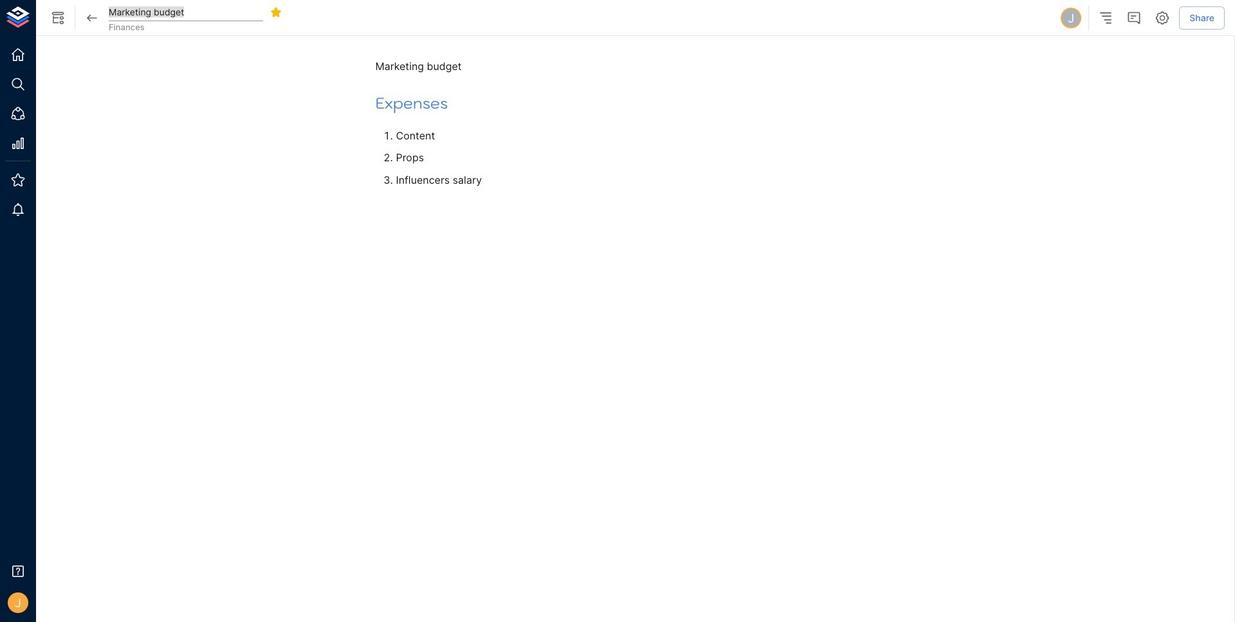 Task type: locate. For each thing, give the bounding box(es) containing it.
comments image
[[1127, 10, 1142, 26]]

None text field
[[109, 3, 263, 22]]

show wiki image
[[50, 10, 66, 26]]

settings image
[[1155, 10, 1171, 26]]



Task type: vqa. For each thing, say whether or not it's contained in the screenshot.
text box
yes



Task type: describe. For each thing, give the bounding box(es) containing it.
go back image
[[84, 10, 100, 26]]

remove favorite image
[[270, 6, 282, 18]]

table of contents image
[[1099, 10, 1114, 26]]



